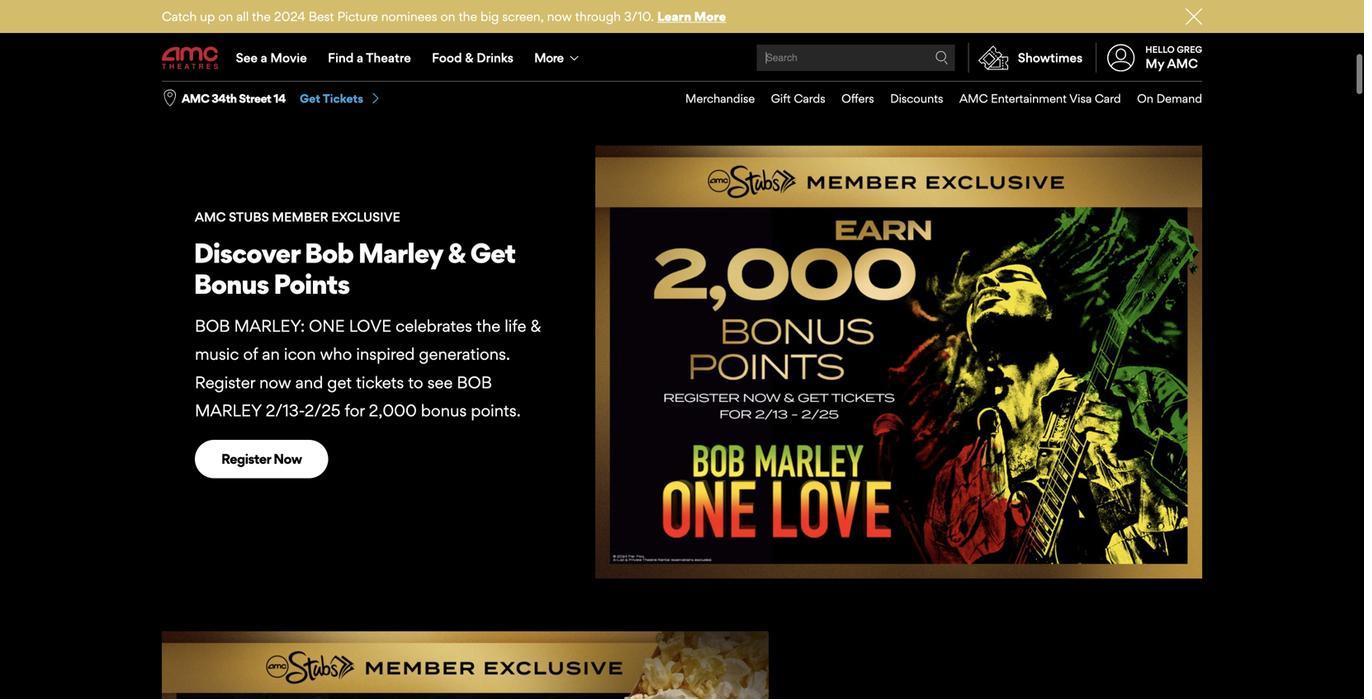 Task type: locate. For each thing, give the bounding box(es) containing it.
entertainment
[[991, 91, 1067, 106]]

now down an
[[259, 373, 291, 393]]

up
[[200, 9, 215, 24]]

see a movie
[[236, 50, 307, 65]]

a right see
[[261, 50, 267, 65]]

learn
[[657, 9, 691, 24]]

bob up the music
[[195, 316, 230, 336]]

0 vertical spatial register
[[195, 373, 255, 393]]

food
[[432, 50, 462, 65]]

amc down showtimes "image"
[[960, 91, 988, 106]]

1 vertical spatial bob
[[457, 373, 492, 393]]

0 vertical spatial menu
[[162, 35, 1202, 81]]

0 horizontal spatial bob
[[195, 316, 230, 336]]

catch up on all the 2024 best picture nominees on the big screen, now through 3/10. learn more
[[162, 9, 726, 24]]

register
[[195, 373, 255, 393], [221, 451, 271, 467]]

1 horizontal spatial get
[[470, 237, 515, 270]]

search the AMC website text field
[[764, 52, 935, 64]]

icon
[[284, 345, 316, 364]]

0 horizontal spatial now
[[259, 373, 291, 393]]

& right marley
[[448, 237, 465, 270]]

0 vertical spatial get
[[300, 91, 320, 106]]

get
[[300, 91, 320, 106], [470, 237, 515, 270]]

bonus
[[421, 401, 467, 421]]

amc logo image
[[162, 47, 220, 69], [162, 47, 220, 69]]

0 horizontal spatial a
[[261, 50, 267, 65]]

the right all
[[252, 9, 271, 24]]

menu
[[162, 35, 1202, 81], [669, 82, 1202, 115]]

amc inside button
[[182, 91, 209, 106]]

& right food
[[465, 50, 474, 65]]

2024
[[274, 9, 305, 24]]

0 vertical spatial more
[[694, 9, 726, 24]]

amc left stubs
[[195, 209, 226, 225]]

now inside bob marley: one love celebrates the life & music of an icon who inspired generations. register now and get tickets to see bob marley 2/13-2/25 for 2,000 bonus points.
[[259, 373, 291, 393]]

1 on from the left
[[218, 9, 233, 24]]

an
[[262, 345, 280, 364]]

picture
[[337, 9, 378, 24]]

bob
[[195, 316, 230, 336], [457, 373, 492, 393]]

argylle drink image
[[162, 0, 769, 93]]

amc left 34th
[[182, 91, 209, 106]]

register up 'marley'
[[195, 373, 255, 393]]

see a movie link
[[225, 35, 317, 81]]

discounts
[[890, 91, 943, 106]]

1 vertical spatial more
[[534, 50, 564, 65]]

1 horizontal spatial more
[[694, 9, 726, 24]]

amc 34th street 14
[[182, 91, 286, 106]]

exclusive
[[331, 209, 400, 225]]

amc down greg
[[1167, 56, 1198, 71]]

now
[[273, 451, 302, 467]]

get right 14
[[300, 91, 320, 106]]

user profile image
[[1098, 44, 1144, 72]]

register now link
[[195, 440, 328, 478]]

amc for amc stubs member exclusive
[[195, 209, 226, 225]]

on
[[218, 9, 233, 24], [441, 9, 455, 24]]

visa
[[1070, 91, 1092, 106]]

0 horizontal spatial more
[[534, 50, 564, 65]]

life
[[505, 316, 526, 336]]

more inside button
[[534, 50, 564, 65]]

a
[[261, 50, 267, 65], [357, 50, 363, 65]]

love
[[349, 316, 392, 336]]

on demand
[[1137, 91, 1202, 106]]

&
[[465, 50, 474, 65], [448, 237, 465, 270], [531, 316, 541, 336]]

register left now
[[221, 451, 271, 467]]

more down screen,
[[534, 50, 564, 65]]

on right "nominees" on the left top
[[441, 9, 455, 24]]

gift cards
[[771, 91, 825, 106]]

movie
[[270, 50, 307, 65]]

a for movie
[[261, 50, 267, 65]]

& inside discover bob marley & get bonus points
[[448, 237, 465, 270]]

menu containing merchandise
[[669, 82, 1202, 115]]

menu down "learn"
[[162, 35, 1202, 81]]

& right life on the top left of page
[[531, 316, 541, 336]]

get inside discover bob marley & get bonus points
[[470, 237, 515, 270]]

greg
[[1177, 44, 1202, 55]]

get tickets link
[[300, 91, 382, 106]]

1 horizontal spatial a
[[357, 50, 363, 65]]

hello greg my amc
[[1146, 44, 1202, 71]]

generations.
[[419, 345, 510, 364]]

now right screen,
[[547, 9, 572, 24]]

gift cards link
[[755, 82, 825, 115]]

points.
[[471, 401, 521, 421]]

2 vertical spatial &
[[531, 316, 541, 336]]

amc for amc 34th street 14
[[182, 91, 209, 106]]

1 vertical spatial get
[[470, 237, 515, 270]]

more right "learn"
[[694, 9, 726, 24]]

member
[[272, 209, 328, 225]]

amc
[[1167, 56, 1198, 71], [960, 91, 988, 106], [182, 91, 209, 106], [195, 209, 226, 225]]

who
[[320, 345, 352, 364]]

card
[[1095, 91, 1121, 106]]

best
[[309, 9, 334, 24]]

1 vertical spatial &
[[448, 237, 465, 270]]

go to my account page element
[[1096, 35, 1202, 81]]

amc inside 'link'
[[960, 91, 988, 106]]

1 horizontal spatial on
[[441, 9, 455, 24]]

2 a from the left
[[357, 50, 363, 65]]

get up life on the top left of page
[[470, 237, 515, 270]]

1 horizontal spatial now
[[547, 9, 572, 24]]

1 vertical spatial menu
[[669, 82, 1202, 115]]

for
[[345, 401, 365, 421]]

34th
[[212, 91, 237, 106]]

0 horizontal spatial get
[[300, 91, 320, 106]]

more
[[694, 9, 726, 24], [534, 50, 564, 65]]

1 vertical spatial now
[[259, 373, 291, 393]]

now
[[547, 9, 572, 24], [259, 373, 291, 393]]

stubs
[[229, 209, 269, 225]]

showtimes image
[[969, 43, 1018, 73]]

bob down generations.
[[457, 373, 492, 393]]

food & drinks link
[[421, 35, 524, 81]]

find a theatre link
[[317, 35, 421, 81]]

the
[[252, 9, 271, 24], [459, 9, 477, 24], [476, 316, 500, 336]]

1 a from the left
[[261, 50, 267, 65]]

1 horizontal spatial bob
[[457, 373, 492, 393]]

0 horizontal spatial on
[[218, 9, 233, 24]]

on left all
[[218, 9, 233, 24]]

a right the find
[[357, 50, 363, 65]]

menu down the submit search icon
[[669, 82, 1202, 115]]

the left life on the top left of page
[[476, 316, 500, 336]]



Task type: describe. For each thing, give the bounding box(es) containing it.
inspired
[[356, 345, 415, 364]]

0 vertical spatial &
[[465, 50, 474, 65]]

2 on from the left
[[441, 9, 455, 24]]

hello
[[1146, 44, 1175, 55]]

offers
[[842, 91, 874, 106]]

amc stubs member exclusive
[[195, 209, 400, 225]]

on
[[1137, 91, 1154, 106]]

and
[[295, 373, 323, 393]]

gift
[[771, 91, 791, 106]]

big
[[481, 9, 499, 24]]

2/25
[[305, 401, 340, 421]]

madame web dolby image
[[162, 632, 769, 699]]

tickets
[[323, 91, 363, 106]]

catch
[[162, 9, 197, 24]]

one
[[309, 316, 345, 336]]

the inside bob marley: one love celebrates the life & music of an icon who inspired generations. register now and get tickets to see bob marley 2/13-2/25 for 2,000 bonus points.
[[476, 316, 500, 336]]

cookie consent banner dialog
[[0, 655, 1364, 699]]

celebrates
[[396, 316, 472, 336]]

find a theatre
[[328, 50, 411, 65]]

theatre
[[366, 50, 411, 65]]

merchandise link
[[669, 82, 755, 115]]

through
[[575, 9, 621, 24]]

on demand link
[[1121, 82, 1202, 115]]

discover
[[194, 237, 300, 270]]

more button
[[524, 35, 593, 81]]

see
[[236, 50, 258, 65]]

the left big
[[459, 9, 477, 24]]

demand
[[1157, 91, 1202, 106]]

showtimes
[[1018, 50, 1083, 65]]

food & drinks
[[432, 50, 514, 65]]

bob marley: one love celebrates the life & music of an icon who inspired generations. register now and get tickets to see bob marley 2/13-2/25 for 2,000 bonus points.
[[195, 316, 541, 421]]

of
[[243, 345, 258, 364]]

find
[[328, 50, 354, 65]]

amc for amc entertainment visa card
[[960, 91, 988, 106]]

learn more link
[[657, 9, 726, 24]]

bob
[[305, 237, 353, 270]]

points
[[273, 268, 349, 301]]

0 vertical spatial bob
[[195, 316, 230, 336]]

a for theatre
[[357, 50, 363, 65]]

screen,
[[502, 9, 544, 24]]

amc inside hello greg my amc
[[1167, 56, 1198, 71]]

3/10.
[[624, 9, 654, 24]]

my
[[1146, 56, 1164, 71]]

14
[[273, 91, 286, 106]]

drinks
[[477, 50, 514, 65]]

& inside bob marley: one love celebrates the life & music of an icon who inspired generations. register now and get tickets to see bob marley 2/13-2/25 for 2,000 bonus points.
[[531, 316, 541, 336]]

marley
[[358, 237, 443, 270]]

2,000
[[369, 401, 417, 421]]

menu containing more
[[162, 35, 1202, 81]]

music
[[195, 345, 239, 364]]

submit search icon image
[[935, 51, 949, 64]]

discover bob marley & get bonus points
[[194, 237, 515, 301]]

showtimes link
[[968, 43, 1083, 73]]

bonus
[[194, 268, 269, 301]]

cards
[[794, 91, 825, 106]]

register now
[[221, 451, 302, 467]]

offers link
[[825, 82, 874, 115]]

tickets
[[356, 373, 404, 393]]

1 vertical spatial register
[[221, 451, 271, 467]]

amc 34th street 14 button
[[182, 91, 286, 107]]

to
[[408, 373, 423, 393]]

street
[[239, 91, 271, 106]]

get
[[327, 373, 352, 393]]

bob marley bonus points image
[[595, 146, 1202, 579]]

0 vertical spatial now
[[547, 9, 572, 24]]

marley
[[195, 401, 262, 421]]

2/13-
[[266, 401, 305, 421]]

see
[[427, 373, 453, 393]]

marley:
[[234, 316, 305, 336]]

all
[[236, 9, 249, 24]]

amc entertainment visa card link
[[943, 82, 1121, 115]]

nominees
[[381, 9, 437, 24]]

discounts link
[[874, 82, 943, 115]]

register inside bob marley: one love celebrates the life & music of an icon who inspired generations. register now and get tickets to see bob marley 2/13-2/25 for 2,000 bonus points.
[[195, 373, 255, 393]]

merchandise
[[685, 91, 755, 106]]

get tickets
[[300, 91, 363, 106]]

amc entertainment visa card
[[960, 91, 1121, 106]]



Task type: vqa. For each thing, say whether or not it's contained in the screenshot.
Gift at the top of the page
yes



